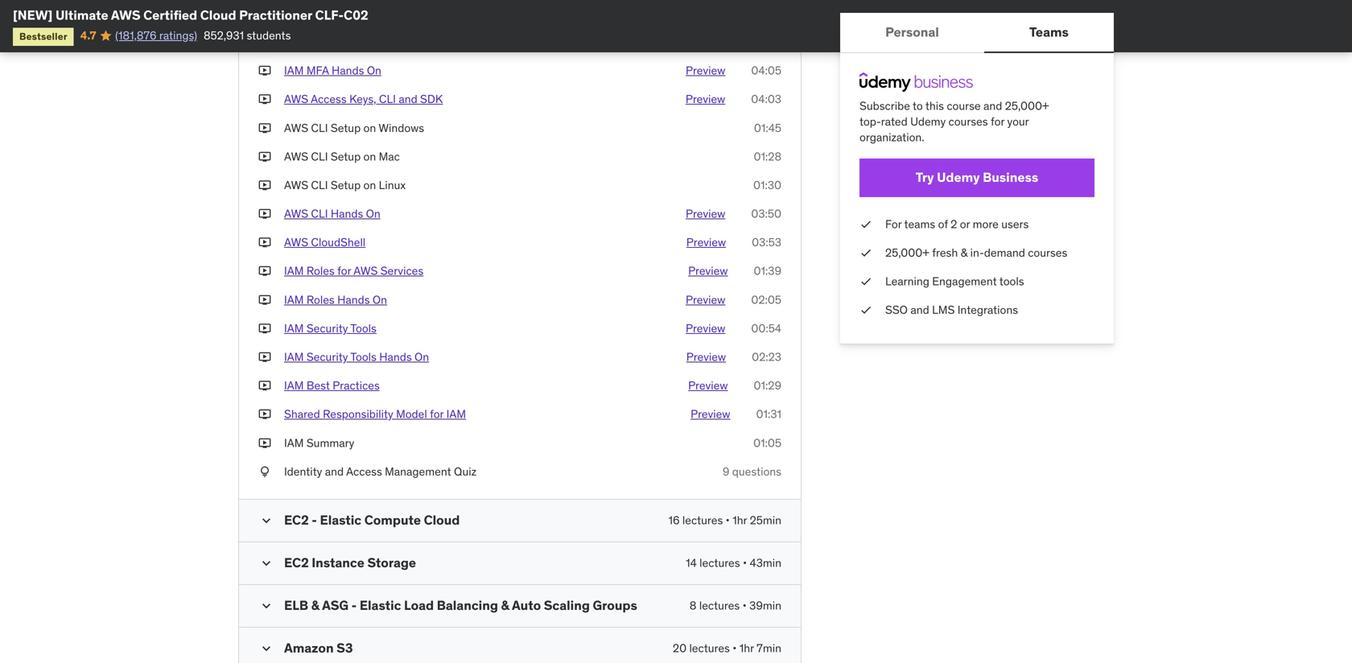 Task type: describe. For each thing, give the bounding box(es) containing it.
teams
[[904, 217, 935, 231]]

ec2 for ec2 instance storage
[[284, 555, 309, 571]]

small image for ec2 - elastic compute cloud
[[258, 513, 274, 529]]

0 horizontal spatial 25,000+
[[885, 245, 930, 260]]

on for aws cli hands on
[[366, 206, 380, 221]]

security for iam security tools hands on
[[307, 350, 348, 364]]

iam mfa hands on button
[[284, 63, 381, 79]]

and inside subscribe to this course and 25,000+ top‑rated udemy courses for your organization.
[[984, 99, 1002, 113]]

shared
[[284, 407, 320, 422]]

preview for 04:05
[[686, 63, 725, 78]]

43min
[[750, 556, 782, 570]]

preview for 02:23
[[686, 350, 726, 364]]

iam for iam mfa hands on
[[284, 63, 304, 78]]

xsmall image left iam roles hands on button
[[258, 292, 271, 308]]

aws cli setup on windows
[[284, 121, 424, 135]]

aws for aws cloudshell
[[284, 235, 308, 250]]

xsmall image left aws cloudshell button
[[258, 235, 271, 250]]

services
[[380, 264, 423, 278]]

iam security tools button
[[284, 321, 377, 336]]

hands up practices
[[379, 350, 412, 364]]

on for mac
[[363, 149, 376, 164]]

1hr for amazon s3
[[739, 641, 754, 656]]

questions
[[732, 464, 782, 479]]

852,931
[[204, 28, 244, 43]]

and right sso
[[911, 303, 929, 317]]

iam security tools hands on button
[[284, 349, 429, 365]]

roles for for
[[307, 264, 335, 278]]

[new] ultimate aws certified cloud practitioner clf-c02
[[13, 7, 368, 23]]

setup for linux
[[331, 178, 361, 192]]

setup for windows
[[331, 121, 361, 135]]

users
[[1001, 217, 1029, 231]]

preview for 03:50
[[686, 206, 725, 221]]

business
[[983, 169, 1039, 186]]

16
[[668, 513, 680, 528]]

xsmall image left "best"
[[258, 378, 271, 394]]

iam mfa overview
[[284, 35, 378, 49]]

00:54
[[751, 321, 782, 336]]

01:31
[[756, 407, 782, 422]]

keys,
[[349, 92, 376, 106]]

14
[[686, 556, 697, 570]]

subscribe to this course and 25,000+ top‑rated udemy courses for your organization.
[[860, 99, 1049, 145]]

aws for aws cli setup on windows
[[284, 121, 308, 135]]

udemy business image
[[860, 72, 973, 92]]

1 vertical spatial elastic
[[360, 597, 401, 614]]

xsmall image left aws cli hands on button
[[258, 206, 271, 222]]

on up model
[[415, 350, 429, 364]]

iam policies hands on button
[[284, 6, 398, 21]]

management
[[385, 464, 451, 479]]

preview for 03:53
[[686, 235, 726, 250]]

organization.
[[860, 130, 924, 145]]

iam mfa hands on
[[284, 63, 381, 78]]

personal button
[[840, 13, 984, 52]]

9
[[723, 464, 730, 479]]

• for elb & asg - elastic load balancing & auto scaling groups
[[743, 598, 747, 613]]

tools
[[999, 274, 1024, 289]]

14 lectures • 43min
[[686, 556, 782, 570]]

overview
[[332, 35, 378, 49]]

auto
[[512, 597, 541, 614]]

course
[[947, 99, 981, 113]]

iam roles hands on button
[[284, 292, 387, 308]]

mfa for overview
[[307, 35, 329, 49]]

instance
[[312, 555, 365, 571]]

teams
[[1029, 24, 1069, 40]]

security for iam security tools
[[307, 321, 348, 336]]

elb & asg - elastic load balancing & auto scaling groups
[[284, 597, 637, 614]]

model
[[396, 407, 427, 422]]

aws access keys, cli and sdk button
[[284, 91, 443, 107]]

aws cli hands on
[[284, 206, 380, 221]]

your
[[1007, 114, 1029, 129]]

iam for iam security tools
[[284, 321, 304, 336]]

iam for iam roles for aws services
[[284, 264, 304, 278]]

preview left 01:29
[[688, 378, 728, 393]]

03:53
[[752, 235, 782, 250]]

storage
[[367, 555, 416, 571]]

aws left services
[[354, 264, 378, 278]]

identity
[[284, 464, 322, 479]]

cli inside button
[[379, 92, 396, 106]]

lms
[[932, 303, 955, 317]]

iam mfa overview button
[[284, 34, 378, 50]]

to
[[913, 99, 923, 113]]

01:45
[[754, 121, 782, 135]]

1 vertical spatial access
[[346, 464, 382, 479]]

iam best practices
[[284, 378, 380, 393]]

and down summary
[[325, 464, 344, 479]]

iam for iam security tools hands on
[[284, 350, 304, 364]]

on for iam mfa hands on
[[367, 63, 381, 78]]

01:30
[[753, 178, 782, 192]]

demand
[[984, 245, 1025, 260]]

cli for aws cli setup on windows
[[311, 121, 328, 135]]

top‑rated
[[860, 114, 908, 129]]

xsmall image left aws cli setup on mac
[[258, 149, 271, 165]]

load
[[404, 597, 434, 614]]

852,931 students
[[204, 28, 291, 43]]

certified
[[143, 7, 197, 23]]

iam roles for aws services
[[284, 264, 423, 278]]

lectures for elb & asg - elastic load balancing & auto scaling groups
[[699, 598, 740, 613]]

aws cli hands on button
[[284, 206, 380, 222]]

xsmall image left 'for'
[[860, 216, 872, 232]]

engagement
[[932, 274, 997, 289]]

aws for aws access keys, cli and sdk
[[284, 92, 308, 106]]

ultimate
[[55, 7, 108, 23]]

20
[[673, 641, 687, 656]]

or
[[960, 217, 970, 231]]

sdk
[[420, 92, 443, 106]]

01:28
[[754, 149, 782, 164]]

on for linux
[[363, 178, 376, 192]]

0 horizontal spatial &
[[311, 597, 319, 614]]

(181,876
[[115, 28, 157, 43]]

1 vertical spatial udemy
[[937, 169, 980, 186]]

aws for aws cli hands on
[[284, 206, 308, 221]]

02:23
[[752, 350, 782, 364]]

• for ec2 - elastic compute cloud
[[726, 513, 730, 528]]

shared responsibility model for iam button
[[284, 407, 466, 422]]

for
[[885, 217, 902, 231]]

aws for aws cli setup on mac
[[284, 149, 308, 164]]

practices
[[333, 378, 380, 393]]

cloud for certified
[[200, 7, 236, 23]]

aws up (181,876 on the top left of the page
[[111, 7, 141, 23]]

small image
[[258, 598, 274, 614]]

learning
[[885, 274, 930, 289]]

iam summary
[[284, 436, 354, 450]]

preview for 00:54
[[686, 321, 725, 336]]

try
[[916, 169, 934, 186]]

s3
[[337, 640, 353, 656]]

this
[[926, 99, 944, 113]]

aws cli setup on linux
[[284, 178, 406, 192]]

cloud for compute
[[424, 512, 460, 528]]

roles for hands
[[307, 292, 335, 307]]

learning engagement tools
[[885, 274, 1024, 289]]



Task type: locate. For each thing, give the bounding box(es) containing it.
roles down aws cloudshell button
[[307, 264, 335, 278]]

0 vertical spatial for
[[991, 114, 1005, 129]]

2 vertical spatial setup
[[331, 178, 361, 192]]

and inside button
[[399, 92, 417, 106]]

iam down aws cloudshell button
[[284, 264, 304, 278]]

xsmall image left sso
[[860, 302, 872, 318]]

cli up the aws cli setup on linux at the left top
[[311, 149, 328, 164]]

xsmall image down students
[[258, 91, 271, 107]]

aws left "cloudshell"
[[284, 235, 308, 250]]

1 vertical spatial ec2
[[284, 555, 309, 571]]

courses down course
[[949, 114, 988, 129]]

mfa inside "button"
[[307, 63, 329, 78]]

aws down iam mfa hands on "button"
[[284, 92, 308, 106]]

• left 39min
[[743, 598, 747, 613]]

hands for cli
[[331, 206, 363, 221]]

3 setup from the top
[[331, 178, 361, 192]]

cli for aws cli setup on linux
[[311, 178, 328, 192]]

elastic left the load
[[360, 597, 401, 614]]

setup down aws cli setup on mac
[[331, 178, 361, 192]]

lectures right "16"
[[682, 513, 723, 528]]

1 vertical spatial courses
[[1028, 245, 1067, 260]]

2 mfa from the top
[[307, 63, 329, 78]]

0 horizontal spatial for
[[337, 264, 351, 278]]

25,000+ fresh & in-demand courses
[[885, 245, 1067, 260]]

0 vertical spatial cloud
[[200, 7, 236, 23]]

25,000+ up learning
[[885, 245, 930, 260]]

try udemy business
[[916, 169, 1039, 186]]

0 vertical spatial security
[[307, 321, 348, 336]]

1hr left 7min
[[739, 641, 754, 656]]

hands up overview
[[348, 6, 381, 20]]

xsmall image left "iam security tools" button
[[258, 321, 271, 336]]

aws up aws cli hands on
[[284, 178, 308, 192]]

02:05
[[751, 292, 782, 307]]

cli up aws cli hands on
[[311, 178, 328, 192]]

0 vertical spatial elastic
[[320, 512, 362, 528]]

1 horizontal spatial &
[[501, 597, 509, 614]]

hands for policies
[[348, 6, 381, 20]]

1 ec2 from the top
[[284, 512, 309, 528]]

0 vertical spatial tools
[[350, 321, 377, 336]]

& left auto
[[501, 597, 509, 614]]

2 horizontal spatial &
[[961, 245, 968, 260]]

iam down students
[[284, 63, 304, 78]]

2 ec2 from the top
[[284, 555, 309, 571]]

• for amazon s3
[[733, 641, 737, 656]]

1 on from the top
[[363, 121, 376, 135]]

hands down iam roles for aws services button
[[337, 292, 370, 307]]

roles up iam security tools
[[307, 292, 335, 307]]

security inside button
[[307, 350, 348, 364]]

ec2 down identity
[[284, 512, 309, 528]]

xsmall image up students
[[258, 6, 271, 21]]

and left sdk
[[399, 92, 417, 106]]

• left 7min
[[733, 641, 737, 656]]

&
[[961, 245, 968, 260], [311, 597, 319, 614], [501, 597, 509, 614]]

20 lectures • 1hr 7min
[[673, 641, 782, 656]]

1 vertical spatial for
[[337, 264, 351, 278]]

aws for aws cli setup on linux
[[284, 178, 308, 192]]

& left 'in-'
[[961, 245, 968, 260]]

1 vertical spatial cloud
[[424, 512, 460, 528]]

1 small image from the top
[[258, 513, 274, 529]]

and
[[399, 92, 417, 106], [984, 99, 1002, 113], [911, 303, 929, 317], [325, 464, 344, 479]]

0 horizontal spatial courses
[[949, 114, 988, 129]]

cloud up 852,931
[[200, 7, 236, 23]]

tools inside button
[[350, 350, 377, 364]]

0 vertical spatial access
[[311, 92, 347, 106]]

0 vertical spatial small image
[[258, 513, 274, 529]]

-
[[312, 512, 317, 528], [351, 597, 357, 614]]

access down iam mfa hands on "button"
[[311, 92, 347, 106]]

tab list containing personal
[[840, 13, 1114, 53]]

1 vertical spatial -
[[351, 597, 357, 614]]

lectures for ec2 instance storage
[[700, 556, 740, 570]]

aws up aws cloudshell
[[284, 206, 308, 221]]

on inside button
[[373, 292, 387, 307]]

tab list
[[840, 13, 1114, 53]]

• left 43min
[[743, 556, 747, 570]]

01:29
[[754, 378, 782, 393]]

on up aws access keys, cli and sdk
[[367, 63, 381, 78]]

3 on from the top
[[363, 178, 376, 192]]

for inside subscribe to this course and 25,000+ top‑rated udemy courses for your organization.
[[991, 114, 1005, 129]]

courses inside subscribe to this course and 25,000+ top‑rated udemy courses for your organization.
[[949, 114, 988, 129]]

4.7
[[80, 28, 96, 43]]

1 vertical spatial setup
[[331, 149, 361, 164]]

small image for ec2 instance storage
[[258, 555, 274, 571]]

access down summary
[[346, 464, 382, 479]]

and right course
[[984, 99, 1002, 113]]

policies
[[307, 6, 345, 20]]

iam down "iam security tools" button
[[284, 350, 304, 364]]

aws
[[111, 7, 141, 23], [284, 92, 308, 106], [284, 121, 308, 135], [284, 149, 308, 164], [284, 178, 308, 192], [284, 206, 308, 221], [284, 235, 308, 250], [354, 264, 378, 278]]

2 vertical spatial on
[[363, 178, 376, 192]]

hands down the aws cli setup on linux at the left top
[[331, 206, 363, 221]]

04:05
[[751, 63, 782, 78]]

2 roles from the top
[[307, 292, 335, 307]]

mfa down clf- on the left top
[[307, 35, 329, 49]]

practitioner
[[239, 7, 312, 23]]

preview for 01:39
[[688, 264, 728, 278]]

iam
[[284, 6, 304, 20], [284, 35, 304, 49], [284, 63, 304, 78], [284, 264, 304, 278], [284, 292, 304, 307], [284, 321, 304, 336], [284, 350, 304, 364], [284, 378, 304, 393], [446, 407, 466, 422], [284, 436, 304, 450]]

0 vertical spatial setup
[[331, 121, 361, 135]]

for left your on the right of the page
[[991, 114, 1005, 129]]

tools for iam security tools hands on
[[350, 350, 377, 364]]

0 vertical spatial udemy
[[910, 114, 946, 129]]

on left mac at the left top
[[363, 149, 376, 164]]

[new]
[[13, 7, 53, 23]]

clf-
[[315, 7, 344, 23]]

setup up the aws cli setup on linux at the left top
[[331, 149, 361, 164]]

aws access keys, cli and sdk
[[284, 92, 443, 106]]

3 small image from the top
[[258, 641, 274, 657]]

hands inside button
[[337, 292, 370, 307]]

0 vertical spatial roles
[[307, 264, 335, 278]]

udemy inside subscribe to this course and 25,000+ top‑rated udemy courses for your organization.
[[910, 114, 946, 129]]

cli up aws cloudshell
[[311, 206, 328, 221]]

iam right model
[[446, 407, 466, 422]]

iam down iam roles hands on button
[[284, 321, 304, 336]]

cli for aws cli setup on mac
[[311, 149, 328, 164]]

security down iam roles hands on button
[[307, 321, 348, 336]]

lectures for ec2 - elastic compute cloud
[[682, 513, 723, 528]]

1 security from the top
[[307, 321, 348, 336]]

c02
[[344, 7, 368, 23]]

hands for mfa
[[332, 63, 364, 78]]

1 vertical spatial security
[[307, 350, 348, 364]]

1 horizontal spatial cloud
[[424, 512, 460, 528]]

windows
[[379, 121, 424, 135]]

mfa
[[307, 35, 329, 49], [307, 63, 329, 78]]

- right asg
[[351, 597, 357, 614]]

integrations
[[958, 303, 1018, 317]]

access inside button
[[311, 92, 347, 106]]

preview for 04:03
[[686, 92, 725, 106]]

preview left 04:03
[[686, 92, 725, 106]]

• left 25min
[[726, 513, 730, 528]]

xsmall image
[[258, 6, 271, 21], [258, 91, 271, 107], [258, 149, 271, 165], [258, 206, 271, 222], [860, 216, 872, 232], [258, 235, 271, 250], [258, 292, 271, 308], [860, 302, 872, 318], [258, 321, 271, 336], [258, 378, 271, 394], [258, 464, 271, 480]]

security down "iam security tools" button
[[307, 350, 348, 364]]

preview left 02:05
[[686, 292, 726, 307]]

01:05
[[753, 436, 782, 450]]

summary
[[307, 436, 354, 450]]

aws up aws cli setup on mac
[[284, 121, 308, 135]]

hands
[[348, 6, 381, 20], [332, 63, 364, 78], [331, 206, 363, 221], [337, 292, 370, 307], [379, 350, 412, 364]]

aws cloudshell button
[[284, 235, 366, 250]]

preview
[[686, 63, 725, 78], [686, 92, 725, 106], [686, 206, 725, 221], [686, 235, 726, 250], [688, 264, 728, 278], [686, 292, 726, 307], [686, 321, 725, 336], [686, 350, 726, 364], [688, 378, 728, 393], [691, 407, 730, 422]]

1 vertical spatial tools
[[350, 350, 377, 364]]

preview left 01:39
[[688, 264, 728, 278]]

iam for iam mfa overview
[[284, 35, 304, 49]]

xsmall image left identity
[[258, 464, 271, 480]]

cloud
[[200, 7, 236, 23], [424, 512, 460, 528]]

on inside "button"
[[367, 63, 381, 78]]

for right model
[[430, 407, 444, 422]]

courses
[[949, 114, 988, 129], [1028, 245, 1067, 260]]

• for ec2 instance storage
[[743, 556, 747, 570]]

2 tools from the top
[[350, 350, 377, 364]]

0 vertical spatial -
[[312, 512, 317, 528]]

iam for iam summary
[[284, 436, 304, 450]]

iam left "policies"
[[284, 6, 304, 20]]

preview left 02:23
[[686, 350, 726, 364]]

scaling
[[544, 597, 590, 614]]

for
[[991, 114, 1005, 129], [337, 264, 351, 278], [430, 407, 444, 422]]

preview left the 01:31 at the right bottom of the page
[[691, 407, 730, 422]]

students
[[247, 28, 291, 43]]

2
[[951, 217, 957, 231]]

iam for iam best practices
[[284, 378, 304, 393]]

aws up the aws cli setup on linux at the left top
[[284, 149, 308, 164]]

small image
[[258, 513, 274, 529], [258, 555, 274, 571], [258, 641, 274, 657]]

2 small image from the top
[[258, 555, 274, 571]]

amazon
[[284, 640, 334, 656]]

0 horizontal spatial -
[[312, 512, 317, 528]]

fresh
[[932, 245, 958, 260]]

2 setup from the top
[[331, 149, 361, 164]]

for down "cloudshell"
[[337, 264, 351, 278]]

ec2 for ec2 - elastic compute cloud
[[284, 512, 309, 528]]

preview for 02:05
[[686, 292, 726, 307]]

1 vertical spatial small image
[[258, 555, 274, 571]]

iam down practitioner
[[284, 35, 304, 49]]

on for iam roles hands on
[[373, 292, 387, 307]]

1 vertical spatial roles
[[307, 292, 335, 307]]

xsmall image
[[258, 34, 271, 50], [258, 63, 271, 79], [258, 120, 271, 136], [258, 177, 271, 193], [860, 245, 872, 261], [258, 263, 271, 279], [860, 274, 872, 289], [258, 349, 271, 365], [258, 407, 271, 422], [258, 435, 271, 451]]

hands inside "button"
[[332, 63, 364, 78]]

1 mfa from the top
[[307, 35, 329, 49]]

0 vertical spatial courses
[[949, 114, 988, 129]]

iam for iam roles hands on
[[284, 292, 304, 307]]

elastic up instance
[[320, 512, 362, 528]]

quiz
[[454, 464, 476, 479]]

1 vertical spatial on
[[363, 149, 376, 164]]

aws cli setup on mac
[[284, 149, 400, 164]]

on for iam policies hands on
[[383, 6, 398, 20]]

personal
[[885, 24, 939, 40]]

roles inside button
[[307, 292, 335, 307]]

lectures right 14
[[700, 556, 740, 570]]

2 vertical spatial for
[[430, 407, 444, 422]]

1 horizontal spatial 25,000+
[[1005, 99, 1049, 113]]

0 vertical spatial mfa
[[307, 35, 329, 49]]

aws inside button
[[284, 206, 308, 221]]

elb
[[284, 597, 308, 614]]

responsibility
[[323, 407, 393, 422]]

25,000+ up your on the right of the page
[[1005, 99, 1049, 113]]

iam inside "button"
[[284, 63, 304, 78]]

small image for amazon s3
[[258, 641, 274, 657]]

1 tools from the top
[[350, 321, 377, 336]]

udemy down "this"
[[910, 114, 946, 129]]

on down services
[[373, 292, 387, 307]]

udemy right try on the top right of the page
[[937, 169, 980, 186]]

0 vertical spatial on
[[363, 121, 376, 135]]

1 setup from the top
[[331, 121, 361, 135]]

iam down shared in the left of the page
[[284, 436, 304, 450]]

iam roles hands on
[[284, 292, 387, 307]]

01:39
[[754, 264, 782, 278]]

& right elb
[[311, 597, 319, 614]]

bestseller
[[19, 30, 67, 43]]

tools up practices
[[350, 350, 377, 364]]

balancing
[[437, 597, 498, 614]]

on
[[383, 6, 398, 20], [367, 63, 381, 78], [366, 206, 380, 221], [373, 292, 387, 307], [415, 350, 429, 364]]

1 horizontal spatial -
[[351, 597, 357, 614]]

lectures for amazon s3
[[689, 641, 730, 656]]

preview for 01:31
[[691, 407, 730, 422]]

iam left "best"
[[284, 378, 304, 393]]

ec2 left instance
[[284, 555, 309, 571]]

lectures right 8
[[699, 598, 740, 613]]

security inside button
[[307, 321, 348, 336]]

mfa inside button
[[307, 35, 329, 49]]

for teams of 2 or more users
[[885, 217, 1029, 231]]

in-
[[970, 245, 984, 260]]

1 horizontal spatial for
[[430, 407, 444, 422]]

courses right "demand"
[[1028, 245, 1067, 260]]

preview left the 00:54
[[686, 321, 725, 336]]

groups
[[593, 597, 637, 614]]

9 questions
[[723, 464, 782, 479]]

cli right keys,
[[379, 92, 396, 106]]

iam security tools
[[284, 321, 377, 336]]

iam for iam policies hands on
[[284, 6, 304, 20]]

0 vertical spatial ec2
[[284, 512, 309, 528]]

access
[[311, 92, 347, 106], [346, 464, 382, 479]]

1hr for ec2 - elastic compute cloud
[[733, 513, 747, 528]]

1 vertical spatial 25,000+
[[885, 245, 930, 260]]

amazon s3
[[284, 640, 353, 656]]

linux
[[379, 178, 406, 192]]

(181,876 ratings)
[[115, 28, 197, 43]]

iam inside button
[[284, 292, 304, 307]]

preview left '04:05'
[[686, 63, 725, 78]]

8
[[690, 598, 697, 613]]

udemy
[[910, 114, 946, 129], [937, 169, 980, 186]]

best
[[307, 378, 330, 393]]

2 vertical spatial small image
[[258, 641, 274, 657]]

2 security from the top
[[307, 350, 348, 364]]

setup
[[331, 121, 361, 135], [331, 149, 361, 164], [331, 178, 361, 192]]

03:50
[[751, 206, 782, 221]]

1hr left 25min
[[733, 513, 747, 528]]

sso
[[885, 303, 908, 317]]

0 vertical spatial 1hr
[[733, 513, 747, 528]]

on down linux in the top of the page
[[366, 206, 380, 221]]

0 horizontal spatial cloud
[[200, 7, 236, 23]]

1 horizontal spatial courses
[[1028, 245, 1067, 260]]

iam roles for aws services button
[[284, 263, 423, 279]]

hands for roles
[[337, 292, 370, 307]]

iam security tools hands on
[[284, 350, 429, 364]]

1 vertical spatial 1hr
[[739, 641, 754, 656]]

mfa for hands
[[307, 63, 329, 78]]

0 vertical spatial 25,000+
[[1005, 99, 1049, 113]]

cloud right compute
[[424, 512, 460, 528]]

lectures right 20
[[689, 641, 730, 656]]

on for windows
[[363, 121, 376, 135]]

cli inside button
[[311, 206, 328, 221]]

mfa down iam mfa overview button
[[307, 63, 329, 78]]

1 roles from the top
[[307, 264, 335, 278]]

tools inside button
[[350, 321, 377, 336]]

cli up aws cli setup on mac
[[311, 121, 328, 135]]

on left linux in the top of the page
[[363, 178, 376, 192]]

setup for mac
[[331, 149, 361, 164]]

2 horizontal spatial for
[[991, 114, 1005, 129]]

lectures
[[682, 513, 723, 528], [700, 556, 740, 570], [699, 598, 740, 613], [689, 641, 730, 656]]

25,000+ inside subscribe to this course and 25,000+ top‑rated udemy courses for your organization.
[[1005, 99, 1049, 113]]

roles inside button
[[307, 264, 335, 278]]

aws cloudshell
[[284, 235, 366, 250]]

7min
[[757, 641, 782, 656]]

cli for aws cli hands on
[[311, 206, 328, 221]]

on right the c02
[[383, 6, 398, 20]]

1 vertical spatial mfa
[[307, 63, 329, 78]]

setup up aws cli setup on mac
[[331, 121, 361, 135]]

iam best practices button
[[284, 378, 380, 394]]

2 on from the top
[[363, 149, 376, 164]]

8 lectures • 39min
[[690, 598, 782, 613]]

cloudshell
[[311, 235, 366, 250]]

- up instance
[[312, 512, 317, 528]]

iam up iam security tools
[[284, 292, 304, 307]]

tools up iam security tools hands on
[[350, 321, 377, 336]]

ratings)
[[159, 28, 197, 43]]

hands down overview
[[332, 63, 364, 78]]

tools for iam security tools
[[350, 321, 377, 336]]

1hr
[[733, 513, 747, 528], [739, 641, 754, 656]]

preview left '03:50'
[[686, 206, 725, 221]]



Task type: vqa. For each thing, say whether or not it's contained in the screenshot.
the bottommost MEMORY
no



